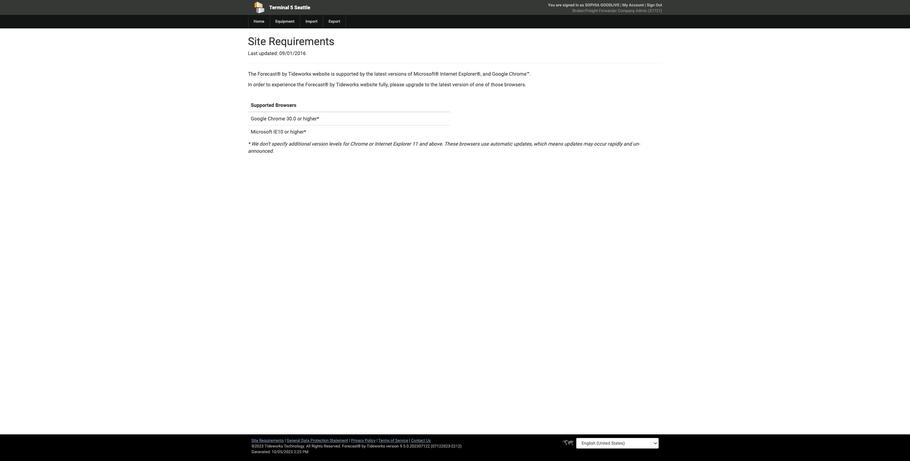 Task type: describe. For each thing, give the bounding box(es) containing it.
0 horizontal spatial the
[[297, 82, 304, 88]]

1 vertical spatial or
[[284, 129, 289, 135]]

2 to from the left
[[425, 82, 429, 88]]

which
[[534, 141, 547, 147]]

you
[[548, 3, 555, 7]]

of right one at the top of the page
[[485, 82, 490, 88]]

privacy policy link
[[351, 439, 376, 443]]

levels
[[329, 141, 342, 147]]

automatic
[[490, 141, 512, 147]]

versions
[[388, 71, 407, 77]]

please
[[390, 82, 404, 88]]

export link
[[323, 15, 346, 28]]

1 horizontal spatial and
[[483, 71, 491, 77]]

import
[[306, 19, 318, 24]]

the forecast® by tideworks website is supported by the latest versions of microsoft® internet explorer®, and google chrome™.
[[248, 71, 531, 77]]

version inside site requirements | general data protection statement | privacy policy | terms of service | contact us ©2023 tideworks technology. all rights reserved. forecast® by tideworks version 9.5.0.202307122 (07122023-2212) generated: 10/05/2023 2:25 pm
[[386, 444, 399, 449]]

for
[[343, 141, 349, 147]]

statement
[[330, 439, 348, 443]]

(57721)
[[648, 9, 662, 13]]

tideworks inside site requirements | general data protection statement | privacy policy | terms of service | contact us ©2023 tideworks technology. all rights reserved. forecast® by tideworks version 9.5.0.202307122 (07122023-2212) generated: 10/05/2023 2:25 pm
[[367, 444, 385, 449]]

use
[[481, 141, 489, 147]]

rapidly
[[608, 141, 622, 147]]

announced.
[[248, 148, 274, 154]]

10/05/2023
[[272, 450, 293, 455]]

account
[[629, 3, 644, 7]]

0 horizontal spatial forecast®
[[258, 71, 281, 77]]

1 vertical spatial forecast®
[[305, 82, 329, 88]]

* we don't specify additional version levels for chrome or internet explorer 11 and above. these browsers use automatic updates, which means updates may occur rapidly and un- announced.
[[248, 141, 640, 154]]

terms of service link
[[378, 439, 408, 443]]

by down is
[[330, 82, 335, 88]]

1 vertical spatial website
[[360, 82, 377, 88]]

service
[[395, 439, 408, 443]]

home
[[254, 19, 264, 24]]

1 horizontal spatial the
[[366, 71, 373, 77]]

us
[[426, 439, 431, 443]]

sophia
[[585, 3, 600, 7]]

of inside site requirements | general data protection statement | privacy policy | terms of service | contact us ©2023 tideworks technology. all rights reserved. forecast® by tideworks version 9.5.0.202307122 (07122023-2212) generated: 10/05/2023 2:25 pm
[[391, 439, 394, 443]]

contact us link
[[411, 439, 431, 443]]

sign out link
[[647, 3, 662, 7]]

site for site requirements | general data protection statement | privacy policy | terms of service | contact us ©2023 tideworks technology. all rights reserved. forecast® by tideworks version 9.5.0.202307122 (07122023-2212) generated: 10/05/2023 2:25 pm
[[252, 439, 258, 443]]

version inside * we don't specify additional version levels for chrome or internet explorer 11 and above. these browsers use automatic updates, which means updates may occur rapidly and un- announced.
[[312, 141, 328, 147]]

microsoft ie10 or higher*
[[251, 129, 306, 135]]

my
[[622, 3, 628, 7]]

terminal
[[269, 5, 289, 10]]

those
[[491, 82, 503, 88]]

one
[[476, 82, 484, 88]]

chrome™.
[[509, 71, 531, 77]]

you are signed in as sophia goodlive | my account | sign out broker/freight forwarder company admin (57721)
[[548, 3, 662, 13]]

home link
[[248, 15, 270, 28]]

order
[[253, 82, 265, 88]]

requirements for site requirements last updated: 09/01/2016
[[269, 35, 334, 48]]

0 horizontal spatial and
[[419, 141, 427, 147]]

contact
[[411, 439, 425, 443]]

updated:
[[259, 50, 278, 56]]

pm
[[303, 450, 309, 455]]

un-
[[633, 141, 640, 147]]

explorer®,
[[458, 71, 481, 77]]

0 vertical spatial higher*
[[303, 116, 319, 122]]

browsers
[[275, 103, 296, 108]]

general data protection statement link
[[287, 439, 348, 443]]

1 horizontal spatial google
[[492, 71, 508, 77]]

protection
[[311, 439, 329, 443]]

requirements for site requirements | general data protection statement | privacy policy | terms of service | contact us ©2023 tideworks technology. all rights reserved. forecast® by tideworks version 9.5.0.202307122 (07122023-2212) generated: 10/05/2023 2:25 pm
[[259, 439, 284, 443]]

don't
[[260, 141, 270, 147]]

generated:
[[252, 450, 271, 455]]

last
[[248, 50, 258, 56]]

supported browsers
[[251, 103, 296, 108]]

means
[[548, 141, 563, 147]]

upgrade
[[406, 82, 424, 88]]

fully,
[[379, 82, 389, 88]]

forwarder
[[599, 9, 617, 13]]

ie10
[[273, 129, 283, 135]]

by inside site requirements | general data protection statement | privacy policy | terms of service | contact us ©2023 tideworks technology. all rights reserved. forecast® by tideworks version 9.5.0.202307122 (07122023-2212) generated: 10/05/2023 2:25 pm
[[362, 444, 366, 449]]

©2023 tideworks
[[252, 444, 283, 449]]

in
[[576, 3, 579, 7]]

browsers.
[[504, 82, 526, 88]]

site requirements last updated: 09/01/2016
[[248, 35, 334, 56]]

reserved.
[[324, 444, 341, 449]]

terminal 5 seattle link
[[248, 0, 414, 15]]

0 horizontal spatial latest
[[374, 71, 387, 77]]

as
[[580, 3, 584, 7]]

additional
[[289, 141, 310, 147]]

2 horizontal spatial the
[[431, 82, 438, 88]]

| left sign
[[645, 3, 646, 7]]

explorer
[[393, 141, 411, 147]]

general
[[287, 439, 300, 443]]

(07122023-
[[431, 444, 451, 449]]

occur
[[594, 141, 606, 147]]

of up upgrade
[[408, 71, 412, 77]]

microsoft®
[[414, 71, 439, 77]]

in
[[248, 82, 252, 88]]



Task type: locate. For each thing, give the bounding box(es) containing it.
1 vertical spatial higher*
[[290, 129, 306, 135]]

technology.
[[284, 444, 305, 449]]

1 vertical spatial chrome
[[350, 141, 368, 147]]

| left my
[[620, 3, 621, 7]]

by down privacy policy link in the bottom of the page
[[362, 444, 366, 449]]

2:25
[[294, 450, 302, 455]]

11
[[412, 141, 418, 147]]

chrome
[[268, 116, 285, 122], [350, 141, 368, 147]]

privacy
[[351, 439, 364, 443]]

site inside site requirements last updated: 09/01/2016
[[248, 35, 266, 48]]

0 horizontal spatial internet
[[375, 141, 392, 147]]

0 vertical spatial forecast®
[[258, 71, 281, 77]]

internet
[[440, 71, 457, 77], [375, 141, 392, 147]]

version down terms of service link
[[386, 444, 399, 449]]

requirements inside site requirements | general data protection statement | privacy policy | terms of service | contact us ©2023 tideworks technology. all rights reserved. forecast® by tideworks version 9.5.0.202307122 (07122023-2212) generated: 10/05/2023 2:25 pm
[[259, 439, 284, 443]]

specify
[[271, 141, 287, 147]]

version
[[452, 82, 468, 88], [312, 141, 328, 147], [386, 444, 399, 449]]

1 vertical spatial internet
[[375, 141, 392, 147]]

of left one at the top of the page
[[470, 82, 474, 88]]

1 horizontal spatial forecast®
[[305, 82, 329, 88]]

1 horizontal spatial latest
[[439, 82, 451, 88]]

0 vertical spatial site
[[248, 35, 266, 48]]

2 horizontal spatial forecast®
[[342, 444, 361, 449]]

the
[[248, 71, 256, 77]]

of
[[408, 71, 412, 77], [470, 82, 474, 88], [485, 82, 490, 88], [391, 439, 394, 443]]

2212)
[[451, 444, 462, 449]]

sign
[[647, 3, 655, 7]]

the
[[366, 71, 373, 77], [297, 82, 304, 88], [431, 82, 438, 88]]

goodlive
[[601, 3, 619, 7]]

to
[[266, 82, 271, 88], [425, 82, 429, 88]]

is
[[331, 71, 335, 77]]

0 vertical spatial tideworks
[[288, 71, 311, 77]]

chrome right for
[[350, 141, 368, 147]]

09/01/2016
[[279, 50, 306, 56]]

| left general
[[285, 439, 286, 443]]

1 horizontal spatial tideworks
[[336, 82, 359, 88]]

0 horizontal spatial version
[[312, 141, 328, 147]]

and left un-
[[624, 141, 632, 147]]

terminal 5 seattle
[[269, 5, 310, 10]]

internet inside * we don't specify additional version levels for chrome or internet explorer 11 and above. these browsers use automatic updates, which means updates may occur rapidly and un- announced.
[[375, 141, 392, 147]]

1 horizontal spatial or
[[297, 116, 302, 122]]

2 vertical spatial or
[[369, 141, 373, 147]]

google up "microsoft"
[[251, 116, 267, 122]]

0 horizontal spatial chrome
[[268, 116, 285, 122]]

site up last
[[248, 35, 266, 48]]

by right supported
[[360, 71, 365, 77]]

are
[[556, 3, 562, 7]]

of right "terms"
[[391, 439, 394, 443]]

export
[[329, 19, 340, 24]]

version left levels
[[312, 141, 328, 147]]

1 horizontal spatial chrome
[[350, 141, 368, 147]]

above.
[[429, 141, 443, 147]]

may
[[583, 141, 593, 147]]

0 vertical spatial website
[[312, 71, 330, 77]]

out
[[656, 3, 662, 7]]

or
[[297, 116, 302, 122], [284, 129, 289, 135], [369, 141, 373, 147]]

the down microsoft®
[[431, 82, 438, 88]]

1 vertical spatial requirements
[[259, 439, 284, 443]]

latest up fully,
[[374, 71, 387, 77]]

google up those
[[492, 71, 508, 77]]

0 horizontal spatial google
[[251, 116, 267, 122]]

2 horizontal spatial version
[[452, 82, 468, 88]]

internet left the explorer
[[375, 141, 392, 147]]

tideworks up experience
[[288, 71, 311, 77]]

site for site requirements last updated: 09/01/2016
[[248, 35, 266, 48]]

these
[[444, 141, 458, 147]]

and right 11
[[419, 141, 427, 147]]

and up one at the top of the page
[[483, 71, 491, 77]]

1 horizontal spatial version
[[386, 444, 399, 449]]

forecast® down privacy
[[342, 444, 361, 449]]

0 horizontal spatial tideworks
[[288, 71, 311, 77]]

browsers
[[459, 141, 480, 147]]

broker/freight
[[573, 9, 598, 13]]

updates,
[[514, 141, 533, 147]]

supported
[[251, 103, 274, 108]]

site up generated:
[[252, 439, 258, 443]]

1 horizontal spatial internet
[[440, 71, 457, 77]]

experience
[[272, 82, 296, 88]]

equipment
[[275, 19, 295, 24]]

requirements inside site requirements last updated: 09/01/2016
[[269, 35, 334, 48]]

or right ie10
[[284, 129, 289, 135]]

*
[[248, 141, 250, 147]]

2 horizontal spatial or
[[369, 141, 373, 147]]

1 vertical spatial version
[[312, 141, 328, 147]]

we
[[251, 141, 258, 147]]

admin
[[636, 9, 647, 13]]

5
[[290, 5, 293, 10]]

or right for
[[369, 141, 373, 147]]

to right order
[[266, 82, 271, 88]]

1 vertical spatial latest
[[439, 82, 451, 88]]

site inside site requirements | general data protection statement | privacy policy | terms of service | contact us ©2023 tideworks technology. all rights reserved. forecast® by tideworks version 9.5.0.202307122 (07122023-2212) generated: 10/05/2023 2:25 pm
[[252, 439, 258, 443]]

higher* up additional
[[290, 129, 306, 135]]

0 vertical spatial requirements
[[269, 35, 334, 48]]

2 vertical spatial version
[[386, 444, 399, 449]]

1 vertical spatial tideworks
[[336, 82, 359, 88]]

0 horizontal spatial website
[[312, 71, 330, 77]]

or right 30.0
[[297, 116, 302, 122]]

9.5.0.202307122
[[400, 444, 430, 449]]

version down explorer®,
[[452, 82, 468, 88]]

website left fully,
[[360, 82, 377, 88]]

1 vertical spatial google
[[251, 116, 267, 122]]

0 vertical spatial chrome
[[268, 116, 285, 122]]

terms
[[378, 439, 390, 443]]

by up experience
[[282, 71, 287, 77]]

the right experience
[[297, 82, 304, 88]]

google
[[492, 71, 508, 77], [251, 116, 267, 122]]

website left is
[[312, 71, 330, 77]]

higher* right 30.0
[[303, 116, 319, 122]]

2 horizontal spatial and
[[624, 141, 632, 147]]

import link
[[300, 15, 323, 28]]

2 vertical spatial tideworks
[[367, 444, 385, 449]]

2 horizontal spatial tideworks
[[367, 444, 385, 449]]

forecast® up order
[[258, 71, 281, 77]]

rights
[[312, 444, 323, 449]]

0 vertical spatial google
[[492, 71, 508, 77]]

latest
[[374, 71, 387, 77], [439, 82, 451, 88]]

higher*
[[303, 116, 319, 122], [290, 129, 306, 135]]

forecast® inside site requirements | general data protection statement | privacy policy | terms of service | contact us ©2023 tideworks technology. all rights reserved. forecast® by tideworks version 9.5.0.202307122 (07122023-2212) generated: 10/05/2023 2:25 pm
[[342, 444, 361, 449]]

forecast® right experience
[[305, 82, 329, 88]]

google chrome 30.0 or higher*
[[251, 116, 319, 122]]

signed
[[563, 3, 575, 7]]

or inside * we don't specify additional version levels for chrome or internet explorer 11 and above. these browsers use automatic updates, which means updates may occur rapidly and un- announced.
[[369, 141, 373, 147]]

data
[[301, 439, 310, 443]]

30.0
[[286, 116, 296, 122]]

0 vertical spatial internet
[[440, 71, 457, 77]]

chrome up ie10
[[268, 116, 285, 122]]

| up 9.5.0.202307122
[[409, 439, 410, 443]]

updates
[[564, 141, 582, 147]]

company
[[618, 9, 635, 13]]

1 vertical spatial site
[[252, 439, 258, 443]]

supported
[[336, 71, 359, 77]]

internet left explorer®,
[[440, 71, 457, 77]]

the up in order to experience the forecast® by tideworks website fully, please upgrade to the latest version of one of those browsers.
[[366, 71, 373, 77]]

all
[[306, 444, 311, 449]]

0 vertical spatial or
[[297, 116, 302, 122]]

1 horizontal spatial to
[[425, 82, 429, 88]]

| right 'policy'
[[377, 439, 378, 443]]

chrome inside * we don't specify additional version levels for chrome or internet explorer 11 and above. these browsers use automatic updates, which means updates may occur rapidly and un- announced.
[[350, 141, 368, 147]]

0 vertical spatial latest
[[374, 71, 387, 77]]

|
[[620, 3, 621, 7], [645, 3, 646, 7], [285, 439, 286, 443], [349, 439, 350, 443], [377, 439, 378, 443], [409, 439, 410, 443]]

by
[[282, 71, 287, 77], [360, 71, 365, 77], [330, 82, 335, 88], [362, 444, 366, 449]]

policy
[[365, 439, 376, 443]]

to down microsoft®
[[425, 82, 429, 88]]

0 horizontal spatial to
[[266, 82, 271, 88]]

| left privacy
[[349, 439, 350, 443]]

0 vertical spatial version
[[452, 82, 468, 88]]

1 horizontal spatial website
[[360, 82, 377, 88]]

2 vertical spatial forecast®
[[342, 444, 361, 449]]

latest down microsoft®
[[439, 82, 451, 88]]

1 to from the left
[[266, 82, 271, 88]]

in order to experience the forecast® by tideworks website fully, please upgrade to the latest version of one of those browsers.
[[248, 82, 526, 88]]

equipment link
[[270, 15, 300, 28]]

forecast®
[[258, 71, 281, 77], [305, 82, 329, 88], [342, 444, 361, 449]]

requirements up 09/01/2016
[[269, 35, 334, 48]]

tideworks down 'policy'
[[367, 444, 385, 449]]

requirements up ©2023 tideworks
[[259, 439, 284, 443]]

0 horizontal spatial or
[[284, 129, 289, 135]]

tideworks
[[288, 71, 311, 77], [336, 82, 359, 88], [367, 444, 385, 449]]

website
[[312, 71, 330, 77], [360, 82, 377, 88]]

tideworks down supported
[[336, 82, 359, 88]]

my account link
[[622, 3, 644, 7]]



Task type: vqa. For each thing, say whether or not it's contained in the screenshot.
©
no



